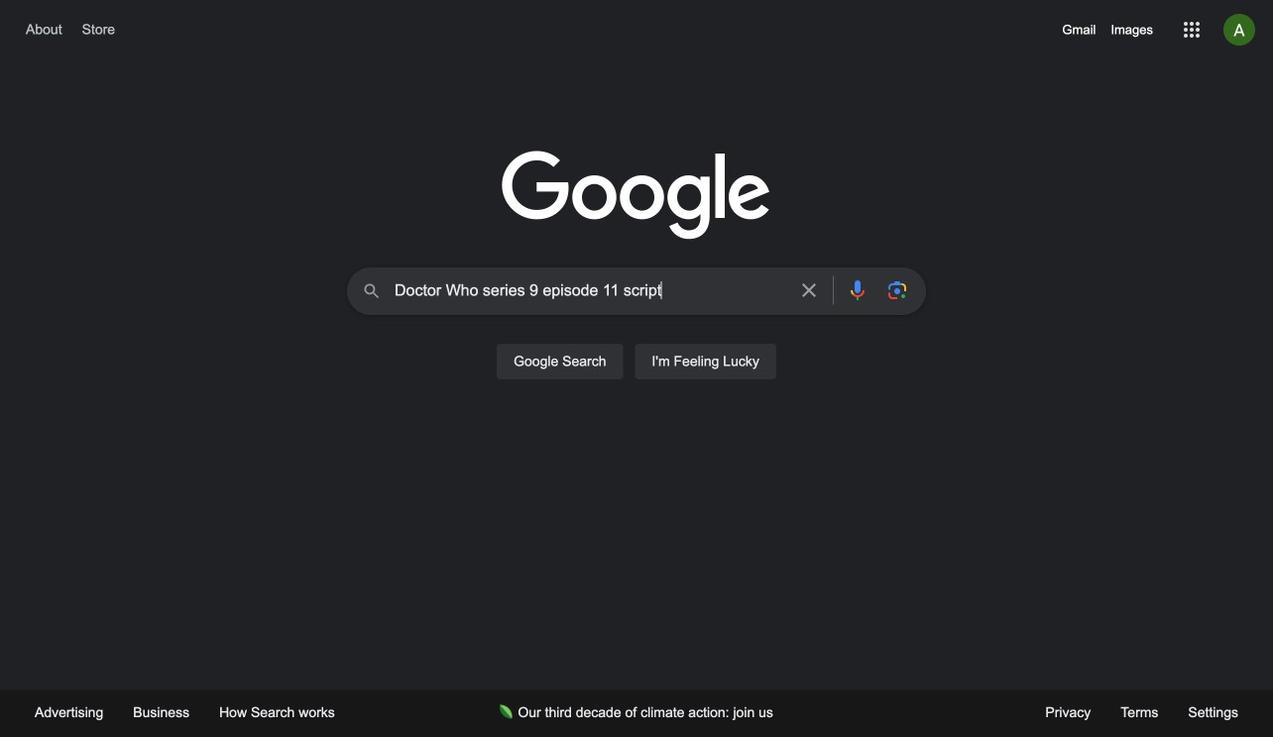 Task type: vqa. For each thing, say whether or not it's contained in the screenshot.
Pharmacies
no



Task type: locate. For each thing, give the bounding box(es) containing it.
Search text field
[[395, 280, 785, 306]]

None search field
[[20, 262, 1253, 403]]

search by voice image
[[846, 279, 870, 302]]

google image
[[502, 151, 772, 242]]



Task type: describe. For each thing, give the bounding box(es) containing it.
search by image image
[[886, 279, 909, 302]]



